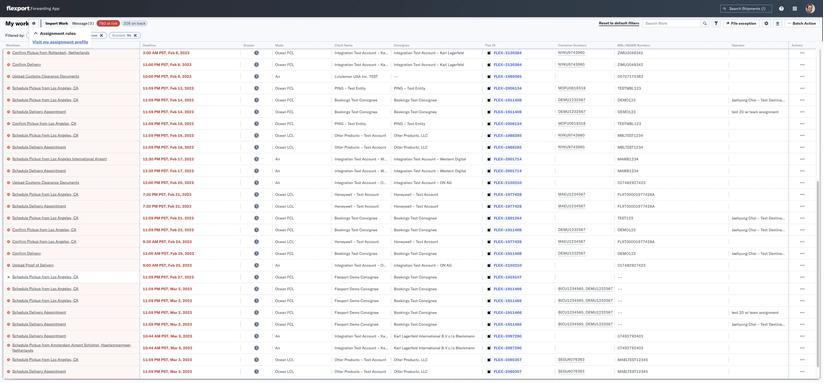 Task type: describe. For each thing, give the bounding box(es) containing it.
upload proof of delivery
[[12, 263, 54, 268]]

2 lcl from the top
[[287, 145, 294, 150]]

los for 6th schedule pickup from los angeles, ca link
[[51, 275, 57, 279]]

4,
[[176, 39, 179, 43]]

name
[[344, 43, 353, 47]]

flex-1989365
[[494, 74, 522, 79]]

from for 4th schedule pickup from los angeles, ca link from the top
[[42, 192, 50, 197]]

2 bicu1234565, from the top
[[559, 298, 585, 303]]

9 ocean fcl from the top
[[275, 228, 294, 232]]

2, for 5th schedule delivery appointment link from the top of the page
[[178, 310, 182, 315]]

1 otter products, llc from the top
[[394, 133, 428, 138]]

1 17, from the top
[[178, 157, 184, 162]]

13 ocean from the top
[[275, 228, 286, 232]]

los for schedule pickup from los angeles international airport 'link' in the left of the page
[[51, 156, 57, 161]]

appointment for 7th schedule delivery appointment link from the top of the page
[[44, 334, 66, 339]]

reset
[[599, 21, 610, 26]]

1 vertical spatial international
[[419, 334, 441, 339]]

7 schedule delivery appointment button from the top
[[12, 333, 66, 339]]

confirm delivery button for 11:00 pm pst, feb 6, 2023
[[12, 62, 41, 68]]

schedule pickup from amsterdam airport schiphol, haarlemmermeer, netherlands
[[12, 343, 132, 353]]

am for confirm pickup from los angeles, ca
[[152, 239, 158, 244]]

mbl/mawb numbers button
[[615, 42, 724, 48]]

schedule delivery appointment for 2nd schedule delivery appointment link from the top of the page
[[12, 145, 66, 149]]

11:59 pm pst, feb 13, 2023
[[143, 86, 194, 91]]

status : ready for work, blocked, in progress
[[29, 33, 98, 37]]

14 fcl from the top
[[287, 310, 294, 315]]

my
[[5, 19, 14, 27]]

11 ocean fcl from the top
[[275, 275, 294, 280]]

16 ocean from the top
[[275, 275, 286, 280]]

workitem
[[6, 43, 20, 47]]

progress
[[84, 33, 98, 37]]

24 flex- from the top
[[494, 310, 506, 315]]

deadline button
[[140, 42, 235, 48]]

customs for 10:00 pm pst, feb 9, 2023
[[26, 74, 41, 79]]

schedule delivery appointment for fourth schedule delivery appointment link
[[12, 204, 66, 209]]

12:00 pm pst, feb 20, 2023
[[143, 180, 194, 185]]

schedule delivery appointment for 7th schedule delivery appointment link from the top of the page
[[12, 334, 66, 339]]

confirm for 9:30 am pst, feb 24, 2023
[[12, 239, 26, 244]]

7 fcl from the top
[[287, 121, 294, 126]]

upload for 3rd upload customs clearance documents link from the bottom
[[12, 38, 25, 43]]

11:59 pm pst, feb 16, 2023 for confirm pickup from los angeles, ca
[[143, 121, 194, 126]]

22 ocean from the top
[[275, 369, 286, 374]]

upload proof of delivery button
[[12, 263, 54, 268]]

agent for 11:59 pm pst, feb 14, 2023
[[790, 98, 800, 102]]

upload for upload customs clearance documents link associated with 10:00 pm pst, feb 9, 2023
[[12, 74, 25, 79]]

actions
[[792, 43, 803, 47]]

delivery for 8th schedule delivery appointment button
[[29, 369, 43, 374]]

12:00 for 12:00 am pst, feb 25, 2023
[[143, 251, 153, 256]]

11:59 pm pst, mar 3, 2023 for schedule delivery appointment
[[143, 369, 192, 374]]

clearance for 12:00 pm pst, feb 20, 2023
[[42, 180, 59, 185]]

confirm delivery for 12:00
[[12, 251, 41, 256]]

maeu1234567 for schedule pickup from los angeles, ca
[[559, 192, 586, 197]]

id
[[492, 43, 496, 47]]

proof
[[26, 263, 35, 268]]

2 mbltest1234 from the top
[[618, 145, 644, 150]]

5 nyku9743990 from the top
[[559, 145, 585, 150]]

1 b.v from the top
[[442, 334, 448, 339]]

1 10:44 am pst, mar 3, 2023 from the top
[[143, 334, 192, 339]]

container
[[559, 43, 573, 47]]

visit my assignment profile
[[32, 39, 88, 45]]

maeu1234567 for confirm pickup from los angeles, ca
[[559, 239, 586, 244]]

9 schedule pickup from los angeles, ca from the top
[[12, 357, 78, 362]]

forwarding
[[31, 6, 51, 11]]

2 12:30 from the top
[[143, 169, 153, 173]]

flex-1891264
[[494, 216, 522, 221]]

workitem button
[[3, 42, 134, 48]]

8 11:59 from the top
[[143, 228, 153, 232]]

2 flex-1988285 from the top
[[494, 145, 522, 150]]

flex id
[[486, 43, 496, 47]]

7 lcl from the top
[[287, 369, 294, 374]]

confirm pickup from los angeles, ca button for 11:59 pm pst, feb 23, 2023
[[12, 227, 76, 233]]

pickup for schedule pickup from amsterdam airport schiphol, haarlemmermeer, netherlands link
[[29, 343, 41, 348]]

pickup for 4th schedule pickup from los angeles, ca link from the top
[[29, 192, 41, 197]]

14 ocean fcl from the top
[[275, 310, 294, 315]]

9:30 am pst, feb 24, 2023
[[143, 239, 192, 244]]

mar for 7th schedule delivery appointment link from the top of the page
[[171, 334, 178, 339]]

2 07492792403 from the top
[[618, 346, 644, 351]]

container numbers
[[559, 43, 587, 47]]

10 resize handle column header from the left
[[783, 42, 789, 382]]

flex-1911408 for confirm delivery
[[494, 251, 522, 256]]

5:30 pm pst, feb 4, 2023
[[143, 39, 189, 43]]

1 schedule delivery appointment link from the top
[[12, 109, 66, 114]]

12 ocean fcl from the top
[[275, 287, 294, 292]]

14, for test 20 wi team assignment
[[178, 109, 184, 114]]

3 air from the top
[[275, 169, 280, 173]]

3 flex- from the top
[[494, 62, 506, 67]]

delivery for 12:00 am pst, feb 25, 2023 confirm delivery button
[[27, 251, 41, 256]]

1 llc from the top
[[421, 133, 428, 138]]

batch action button
[[785, 19, 820, 27]]

0 vertical spatial assignment
[[50, 39, 74, 45]]

confirm delivery link for 11:00 pm pst, feb 6, 2023
[[12, 62, 41, 67]]

schedule for fourth schedule delivery appointment link
[[12, 204, 28, 209]]

24,
[[176, 239, 182, 244]]

bicu1234565, for 3rd schedule pickup from los angeles, ca link from the bottom
[[559, 287, 585, 291]]

schedule pickup from amsterdam airport schiphol, haarlemmermeer, netherlands button
[[12, 343, 133, 354]]

usa
[[354, 74, 361, 79]]

delivery for sixth schedule delivery appointment button
[[29, 322, 43, 327]]

deadline
[[143, 43, 156, 47]]

1 documents from the top
[[60, 38, 79, 43]]

choi for 11:59 pm pst, feb 23, 2023
[[749, 228, 757, 232]]

14 11:59 from the top
[[143, 358, 153, 362]]

14 flex- from the top
[[494, 192, 506, 197]]

no
[[127, 33, 131, 37]]

pickup for confirm pickup from los angeles, ca link for 11:59 pm pst, feb 23, 2023
[[27, 227, 39, 232]]

3 16, from the top
[[178, 145, 184, 150]]

205 on track
[[124, 21, 146, 26]]

3 nyku9743990 from the top
[[559, 62, 585, 67]]

netherlands inside schedule pickup from amsterdam airport schiphol, haarlemmermeer, netherlands
[[12, 348, 33, 353]]

los for third schedule pickup from los angeles, ca link from the top
[[51, 133, 57, 138]]

5 ocean from the top
[[275, 98, 286, 102]]

resize handle column header for mode
[[326, 42, 332, 382]]

13 fcl from the top
[[287, 299, 294, 303]]

14 ocean from the top
[[275, 239, 286, 244]]

flex
[[486, 43, 492, 47]]

28 flex- from the top
[[494, 358, 506, 362]]

test123
[[618, 216, 634, 221]]

profile
[[75, 39, 88, 45]]

2 1911408 from the top
[[506, 109, 522, 114]]

delivery for eighth schedule delivery appointment button from the bottom of the page
[[29, 109, 43, 114]]

status
[[29, 33, 39, 37]]

client name button
[[332, 42, 386, 48]]

1 flexport from the top
[[335, 275, 349, 280]]

inc.
[[362, 74, 369, 79]]

exception
[[739, 21, 757, 26]]

6 schedule delivery appointment link from the top
[[12, 322, 66, 327]]

mar for sixth schedule delivery appointment link from the top
[[170, 322, 177, 327]]

: for status
[[39, 33, 40, 37]]

for
[[52, 33, 56, 37]]

file exception
[[732, 21, 757, 26]]

11:59 pm pst, feb 27, 2023
[[143, 275, 194, 280]]

4 schedule pickup from los angeles, ca link from the top
[[12, 192, 78, 197]]

13,
[[178, 86, 184, 91]]

5 schedule pickup from los angeles, ca button from the top
[[12, 215, 78, 221]]

my
[[43, 39, 49, 45]]

demo123 for confirm pickup from los angeles, ca
[[618, 228, 636, 232]]

2 11:59 from the top
[[143, 98, 153, 102]]

products for 2nd schedule delivery appointment link from the top of the page
[[345, 145, 360, 150]]

21, for 4th schedule pickup from los angeles, ca link from the top
[[176, 192, 181, 197]]

12 flex- from the top
[[494, 169, 506, 173]]

schedule for 2nd schedule delivery appointment link from the top of the page
[[12, 145, 28, 149]]

6, for 3:00 am pst, feb 6, 2023
[[176, 50, 179, 55]]

pickup for 8th schedule pickup from los angeles, ca link from the bottom
[[29, 97, 41, 102]]

3 schedule pickup from los angeles, ca button from the top
[[12, 133, 78, 138]]

3 fcl from the top
[[287, 62, 294, 67]]

1891264
[[506, 216, 522, 221]]

1 lcl from the top
[[287, 133, 294, 138]]

15 ocean from the top
[[275, 251, 286, 256]]

choi for 11:59 pm pst, feb 21, 2023
[[749, 216, 757, 221]]

1 vertical spatial 21,
[[176, 204, 181, 209]]

5 flex- from the top
[[494, 86, 506, 91]]

app
[[52, 6, 60, 11]]

rotterdam,
[[48, 50, 68, 55]]

20 flex- from the top
[[494, 263, 506, 268]]

760
[[99, 21, 106, 26]]

visit my assignment profile link
[[32, 39, 88, 45]]

1 customs from the top
[[26, 38, 41, 43]]

at
[[107, 21, 110, 26]]

team for demo123
[[750, 109, 759, 114]]

8 schedule delivery appointment link from the top
[[12, 369, 66, 374]]

demo123 for confirm delivery
[[618, 251, 636, 256]]

26 flex- from the top
[[494, 334, 506, 339]]

6 fcl from the top
[[287, 109, 294, 114]]

3 schedule pickup from los angeles, ca link from the top
[[12, 133, 78, 138]]

flex-2130384 for 3:00 am pst, feb 6, 2023
[[494, 50, 522, 55]]

forwarding app
[[31, 6, 60, 11]]

20 for --
[[740, 310, 744, 315]]

action
[[805, 21, 817, 26]]

snoozed : no
[[112, 33, 131, 37]]

1 karl lagerfeld international b.v c/o bleckmann from the top
[[394, 334, 475, 339]]

schedule pickup from los angeles international airport button
[[12, 156, 107, 162]]

4 ocean lcl from the top
[[275, 204, 294, 209]]

17 flex- from the top
[[494, 228, 506, 232]]

25, for 9:00 am pst, feb 25, 2023
[[176, 263, 182, 268]]

demo for 3rd schedule pickup from los angeles, ca link from the bottom
[[350, 287, 360, 292]]

upload proof of delivery link
[[12, 263, 54, 268]]

1 schedule pickup from los angeles, ca link from the top
[[12, 85, 78, 91]]

4 nyku9743990 from the top
[[559, 133, 585, 138]]

from for schedule pickup from amsterdam airport schiphol, haarlemmermeer, netherlands link
[[42, 343, 50, 348]]

delivery for sixth schedule delivery appointment button from the bottom
[[29, 168, 43, 173]]

test
[[370, 74, 378, 79]]

schedule pickup from amsterdam airport schiphol, haarlemmermeer, netherlands link
[[12, 343, 133, 353]]

1 7:30 pm pst, feb 21, 2023 from the top
[[143, 192, 192, 197]]

4 schedule pickup from los angeles, ca from the top
[[12, 192, 78, 197]]

25 flex- from the top
[[494, 322, 506, 327]]

appointment for eighth schedule delivery appointment link from the top of the page
[[44, 369, 66, 374]]

2 1977428 from the top
[[506, 204, 522, 209]]

appointment for sixth schedule delivery appointment link from the top
[[44, 322, 66, 327]]

risk
[[111, 21, 118, 26]]

8 ocean fcl from the top
[[275, 216, 294, 221]]

11 fcl from the top
[[287, 275, 294, 280]]

3:00 am pst, feb 6, 2023
[[143, 50, 190, 55]]

15 11:59 from the top
[[143, 369, 153, 374]]

bicu1234565, demu1232567 for sixth schedule delivery appointment link from the top
[[559, 322, 613, 327]]

2 2001714 from the top
[[506, 169, 522, 173]]

9:30
[[143, 239, 151, 244]]

1 schedule delivery appointment button from the top
[[12, 109, 66, 115]]

pickup for confirm pickup from rotterdam, netherlands link
[[27, 50, 39, 55]]

to
[[610, 21, 614, 26]]

jaehyung choi - test destination agent for 11:59 pm pst, feb 23, 2023
[[732, 228, 800, 232]]

1 flexport demo consignee from the top
[[335, 275, 379, 280]]

products for ninth schedule pickup from los angeles, ca link from the top of the page
[[345, 358, 360, 362]]

container numbers button
[[556, 42, 610, 48]]

mabltest12345 for schedule delivery appointment
[[618, 369, 648, 374]]

work
[[15, 19, 29, 27]]

2060357 for schedule pickup from los angeles, ca
[[506, 358, 522, 362]]

: for snoozed
[[125, 33, 126, 37]]

2 mawb1234 from the top
[[618, 169, 639, 173]]

delivery for seventh schedule delivery appointment button
[[29, 334, 43, 339]]

10 ocean from the top
[[275, 192, 286, 197]]

760 at risk
[[99, 21, 118, 26]]

11:59 pm pst, feb 21, 2023
[[143, 216, 194, 221]]

5:30
[[143, 39, 151, 43]]

choi for 11:59 pm pst, mar 2, 2023
[[749, 322, 757, 327]]

appointment for fourth schedule delivery appointment link
[[44, 204, 66, 209]]

products, for eighth schedule delivery appointment link from the top of the page
[[404, 369, 420, 374]]

schedule pickup from los angeles international airport
[[12, 156, 107, 161]]

7 ocean from the top
[[275, 121, 286, 126]]

6 lcl from the top
[[287, 358, 294, 362]]

testmbl123 for 11:59 pm pst, feb 16, 2023
[[618, 121, 642, 126]]

flex-2150210 for 9:00 am pst, feb 25, 2023
[[494, 263, 522, 268]]

10:00 pm pst, feb 9, 2023
[[143, 74, 192, 79]]

jaehyung choi - test destination agent for 11:59 pm pst, mar 2, 2023
[[732, 322, 800, 327]]

blocked,
[[66, 33, 80, 37]]

my work
[[5, 19, 29, 27]]

pickup for 9:30 am pst, feb 24, 2023 confirm pickup from los angeles, ca link
[[27, 239, 39, 244]]

consignee button
[[392, 42, 478, 48]]

2 schedule pickup from los angeles, ca button from the top
[[12, 97, 78, 103]]

testmbl123 for 11:59 pm pst, feb 13, 2023
[[618, 86, 642, 91]]

schedule for schedule pickup from los angeles international airport 'link' in the left of the page
[[12, 156, 28, 161]]

test 20 wi team assignment for --
[[732, 310, 779, 315]]

destination for 11:59 pm pst, feb 14, 2023
[[769, 98, 789, 102]]

schiphol,
[[84, 343, 100, 348]]

3 11:59 pm pst, feb 16, 2023 from the top
[[143, 145, 194, 150]]

22 flex- from the top
[[494, 287, 506, 292]]

9,
[[178, 74, 181, 79]]

3:00
[[143, 50, 151, 55]]

11 11:59 from the top
[[143, 299, 153, 303]]

from for 8th schedule pickup from los angeles, ca link from the bottom
[[42, 97, 50, 102]]

zimu3048342 for 3:00 am pst, feb 6, 2023
[[618, 50, 644, 55]]

mode
[[275, 43, 284, 47]]

pickup for 6th schedule pickup from los angeles, ca link
[[29, 275, 41, 279]]

1 ocean from the top
[[275, 39, 286, 43]]

7 schedule pickup from los angeles, ca from the top
[[12, 286, 78, 291]]

10:00
[[143, 74, 153, 79]]

flex-2006134 for 11:59 pm pst, feb 13, 2023
[[494, 86, 522, 91]]

schedule pickup from los angeles international airport link
[[12, 156, 107, 162]]

assignment
[[40, 31, 64, 36]]

batch action
[[793, 21, 817, 26]]

client name
[[335, 43, 353, 47]]

filtered
[[5, 33, 18, 38]]

import work
[[46, 21, 68, 26]]

am for upload proof of delivery
[[152, 263, 158, 268]]

2130384 for 5:30 pm pst, feb 4, 2023
[[506, 39, 522, 43]]

1 2001714 from the top
[[506, 157, 522, 162]]

forwarding app link
[[6, 6, 60, 11]]

13 11:59 from the top
[[143, 322, 153, 327]]

flex id button
[[483, 42, 551, 48]]

12 ocean from the top
[[275, 216, 286, 221]]

1 ocean fcl from the top
[[275, 39, 294, 43]]

visit
[[32, 39, 42, 45]]

clearance for 10:00 pm pst, feb 9, 2023
[[42, 74, 59, 79]]

1989365
[[506, 74, 522, 79]]

reset to default filters
[[599, 21, 640, 26]]

am for schedule delivery appointment
[[154, 334, 161, 339]]

mode button
[[273, 42, 327, 48]]

delivery inside upload proof of delivery link
[[40, 263, 54, 268]]

2 flxt00001977428a from the top
[[618, 204, 655, 209]]

2 ocean fcl from the top
[[275, 50, 294, 55]]

4 schedule delivery appointment button from the top
[[12, 203, 66, 209]]

client
[[335, 43, 344, 47]]

ca for fifth schedule pickup from los angeles, ca link from the top of the page
[[73, 216, 78, 220]]



Task type: locate. For each thing, give the bounding box(es) containing it.
16, for schedule pickup from los angeles, ca
[[178, 133, 184, 138]]

0 vertical spatial 2060357
[[506, 358, 522, 362]]

0 horizontal spatial numbers
[[574, 43, 587, 47]]

mabltest12345
[[618, 358, 648, 362], [618, 369, 648, 374]]

ping
[[335, 86, 344, 91], [394, 86, 403, 91], [335, 121, 344, 126], [394, 121, 403, 126]]

jaehyung for 11:59 pm pst, feb 14, 2023
[[732, 98, 748, 102]]

3 upload from the top
[[12, 180, 25, 185]]

flex-2006134 for 11:59 pm pst, feb 16, 2023
[[494, 121, 522, 126]]

0 vertical spatial airport
[[95, 156, 107, 161]]

numbers right 'container'
[[574, 43, 587, 47]]

7 schedule pickup from los angeles, ca button from the top
[[12, 298, 78, 304]]

0 vertical spatial 2006134
[[506, 86, 522, 91]]

los for fifth schedule pickup from los angeles, ca link from the top of the page
[[51, 216, 57, 220]]

confirm delivery up proof
[[12, 251, 41, 256]]

clearance down for
[[42, 38, 59, 43]]

destination for 11:59 pm pst, feb 23, 2023
[[769, 228, 789, 232]]

delivery for confirm delivery button for 11:00 pm pst, feb 6, 2023
[[27, 62, 41, 67]]

mbl/mawb
[[618, 43, 637, 47]]

6 11:59 from the top
[[143, 145, 153, 150]]

flex-1977428 button
[[486, 191, 523, 198], [486, 191, 523, 198], [486, 203, 523, 210], [486, 203, 523, 210], [486, 238, 523, 246], [486, 238, 523, 246]]

0 vertical spatial wi
[[745, 109, 749, 114]]

2 fcl from the top
[[287, 50, 294, 55]]

2060357
[[506, 358, 522, 362], [506, 369, 522, 374]]

resize handle column header for consignee
[[476, 42, 483, 382]]

los for ninth schedule pickup from los angeles, ca link from the bottom
[[51, 86, 57, 90]]

documents down rotterdam,
[[60, 74, 79, 79]]

flex-2150210 button
[[486, 179, 523, 187], [486, 179, 523, 187], [486, 262, 523, 269], [486, 262, 523, 269]]

1 vertical spatial flxt00001977428a
[[618, 204, 655, 209]]

0 vertical spatial 7:30 pm pst, feb 21, 2023
[[143, 192, 192, 197]]

2 7:30 from the top
[[143, 204, 151, 209]]

lcl
[[287, 133, 294, 138], [287, 145, 294, 150], [287, 192, 294, 197], [287, 204, 294, 209], [287, 239, 294, 244], [287, 358, 294, 362], [287, 369, 294, 374]]

7:30 down 12:00 pm pst, feb 20, 2023
[[143, 192, 151, 197]]

schedule for eighth schedule delivery appointment link from the top of the page
[[12, 369, 28, 374]]

1 vertical spatial flex-1977428
[[494, 204, 522, 209]]

upload customs clearance documents button
[[12, 73, 79, 79], [12, 180, 79, 186]]

resize handle column header for client name
[[385, 42, 392, 382]]

1 horizontal spatial netherlands
[[69, 50, 90, 55]]

3 schedule delivery appointment button from the top
[[12, 168, 66, 174]]

0 vertical spatial karl lagerfeld international b.v c/o bleckmann
[[394, 334, 475, 339]]

4 destination from the top
[[769, 251, 789, 256]]

from inside button
[[40, 50, 47, 55]]

netherlands inside button
[[69, 50, 90, 55]]

schedule for sixth schedule delivery appointment link from the top
[[12, 322, 28, 327]]

clearance down schedule pickup from los angeles international airport "button"
[[42, 180, 59, 185]]

confirm delivery button down workitem
[[12, 62, 41, 68]]

4 flex-1911466 from the top
[[494, 322, 522, 327]]

0 vertical spatial flex-2130384
[[494, 39, 522, 43]]

products,
[[404, 133, 420, 138], [404, 145, 420, 150], [404, 358, 420, 362], [404, 369, 420, 374]]

0 vertical spatial confirm pickup from los angeles, ca button
[[12, 121, 76, 127]]

pickup inside 'link'
[[29, 156, 41, 161]]

2 vertical spatial 16,
[[178, 145, 184, 150]]

2 vertical spatial customs
[[26, 180, 41, 185]]

--
[[394, 74, 399, 79], [618, 275, 623, 280], [618, 287, 623, 292], [618, 299, 623, 303], [618, 310, 623, 315], [618, 322, 623, 327]]

flexport for 5th schedule delivery appointment link from the top of the page
[[335, 310, 349, 315]]

1 7:30 from the top
[[143, 192, 151, 197]]

numbers
[[574, 43, 587, 47], [638, 43, 651, 47]]

from
[[40, 50, 47, 55], [42, 86, 50, 90], [42, 97, 50, 102], [40, 121, 47, 126], [42, 133, 50, 138], [42, 156, 50, 161], [42, 192, 50, 197], [42, 216, 50, 220], [40, 227, 47, 232], [40, 239, 47, 244], [42, 275, 50, 279], [42, 286, 50, 291], [42, 298, 50, 303], [42, 343, 50, 348], [42, 357, 50, 362]]

los for ninth schedule pickup from los angeles, ca link from the top of the page
[[51, 357, 57, 362]]

21, up 11:59 pm pst, feb 21, 2023
[[176, 204, 181, 209]]

products
[[345, 133, 360, 138], [345, 145, 360, 150], [345, 358, 360, 362], [345, 369, 360, 374]]

6 air from the top
[[275, 334, 280, 339]]

pickup inside schedule pickup from amsterdam airport schiphol, haarlemmermeer, netherlands
[[29, 343, 41, 348]]

1 confirm delivery from the top
[[12, 62, 41, 67]]

fcl
[[287, 39, 294, 43], [287, 50, 294, 55], [287, 62, 294, 67], [287, 86, 294, 91], [287, 98, 294, 102], [287, 109, 294, 114], [287, 121, 294, 126], [287, 216, 294, 221], [287, 228, 294, 232], [287, 251, 294, 256], [287, 275, 294, 280], [287, 287, 294, 292], [287, 299, 294, 303], [287, 310, 294, 315], [287, 322, 294, 327]]

confirm pickup from los angeles, ca for 9:30
[[12, 239, 76, 244]]

1 vertical spatial bleckmann
[[456, 346, 475, 351]]

4 2, from the top
[[178, 322, 182, 327]]

documents down 'angeles' at top
[[60, 180, 79, 185]]

0 vertical spatial 10:44 am pst, mar 3, 2023
[[143, 334, 192, 339]]

destination for 11:59 pm pst, mar 2, 2023
[[769, 322, 789, 327]]

1 jaehyung choi - test destination agent from the top
[[732, 98, 800, 102]]

1 : from the left
[[39, 33, 40, 37]]

11:00 pm pst, feb 6, 2023
[[143, 62, 192, 67]]

2 nyku9743990 from the top
[[559, 50, 585, 55]]

account
[[362, 39, 377, 43], [422, 39, 436, 43], [362, 50, 377, 55], [422, 50, 436, 55], [362, 62, 377, 67], [422, 62, 436, 67], [372, 133, 386, 138], [372, 145, 386, 150], [362, 157, 377, 162], [422, 157, 436, 162], [362, 169, 377, 173], [422, 169, 436, 173], [362, 180, 377, 185], [422, 180, 436, 185], [365, 192, 379, 197], [424, 192, 439, 197], [365, 204, 379, 209], [424, 204, 439, 209], [365, 239, 379, 244], [424, 239, 439, 244], [362, 263, 377, 268], [422, 263, 436, 268], [362, 334, 377, 339], [362, 346, 377, 351], [372, 358, 386, 362], [372, 369, 386, 374]]

0 vertical spatial confirm delivery link
[[12, 62, 41, 67]]

2 vertical spatial 11:59 pm pst, feb 16, 2023
[[143, 145, 194, 150]]

2 flex-1911466 from the top
[[494, 299, 522, 303]]

karl lagerfeld international b.v c/o bleckmann
[[394, 334, 475, 339], [394, 346, 475, 351]]

1 vertical spatial testmbl123
[[618, 121, 642, 126]]

0 vertical spatial test
[[732, 109, 739, 114]]

12:00
[[143, 180, 153, 185], [143, 251, 153, 256]]

consignee inside button
[[394, 43, 410, 47]]

1 upload customs clearance documents link from the top
[[12, 38, 79, 43]]

11:59 pm pst, mar 2, 2023
[[143, 287, 192, 292], [143, 299, 192, 303], [143, 310, 192, 315], [143, 322, 192, 327]]

6, down 4,
[[176, 50, 179, 55]]

0 vertical spatial flex-1977428
[[494, 192, 522, 197]]

0 vertical spatial 12:00
[[143, 180, 153, 185]]

schedule delivery appointment for sixth schedule delivery appointment link from the top
[[12, 322, 66, 327]]

2 vertical spatial flex-1977428
[[494, 239, 522, 244]]

confirm inside confirm pickup from rotterdam, netherlands link
[[12, 50, 26, 55]]

5 agent from the top
[[790, 322, 800, 327]]

ca for 4th schedule pickup from los angeles, ca link from the top
[[73, 192, 78, 197]]

0 vertical spatial team
[[750, 109, 759, 114]]

0 horizontal spatial netherlands
[[12, 348, 33, 353]]

12:30 pm pst, feb 17, 2023
[[143, 157, 194, 162], [143, 169, 194, 173]]

schedule pickup from los angeles, ca
[[12, 86, 78, 90], [12, 97, 78, 102], [12, 133, 78, 138], [12, 192, 78, 197], [12, 216, 78, 220], [12, 275, 78, 279], [12, 286, 78, 291], [12, 298, 78, 303], [12, 357, 78, 362]]

017482927423 for 12:00 pm pst, feb 20, 2023
[[618, 180, 646, 185]]

0 vertical spatial flex-2001714
[[494, 157, 522, 162]]

7:30 up 11:59 pm pst, feb 21, 2023
[[143, 204, 151, 209]]

flxt00001977428a
[[618, 192, 655, 197], [618, 204, 655, 209], [618, 239, 655, 244]]

products, for ninth schedule pickup from los angeles, ca link from the top of the page
[[404, 358, 420, 362]]

7:30
[[143, 192, 151, 197], [143, 204, 151, 209]]

4 flex- from the top
[[494, 74, 506, 79]]

resize handle column header for container numbers
[[609, 42, 615, 382]]

test for --
[[732, 310, 739, 315]]

schedule for 7th schedule delivery appointment link from the top of the page
[[12, 334, 28, 339]]

1 flex-2097290 from the top
[[494, 334, 522, 339]]

2 12:00 from the top
[[143, 251, 153, 256]]

1 vertical spatial confirm pickup from los angeles, ca link
[[12, 227, 76, 232]]

7:30 pm pst, feb 21, 2023
[[143, 192, 192, 197], [143, 204, 192, 209]]

20,
[[178, 180, 184, 185]]

mabltest12345 for schedule pickup from los angeles, ca
[[618, 358, 648, 362]]

1 vertical spatial 14,
[[178, 109, 184, 114]]

2 products, from the top
[[404, 145, 420, 150]]

schedule for 3rd schedule pickup from los angeles, ca link from the bottom
[[12, 286, 28, 291]]

pickup for ninth schedule pickup from los angeles, ca link from the bottom
[[29, 86, 41, 90]]

14 schedule from the top
[[12, 310, 28, 315]]

0 vertical spatial clearance
[[42, 38, 59, 43]]

1 vertical spatial confirm delivery button
[[12, 251, 41, 257]]

0 vertical spatial flex-1988285
[[494, 133, 522, 138]]

confirm delivery button up proof
[[12, 251, 41, 257]]

0 vertical spatial documents
[[60, 38, 79, 43]]

1 vertical spatial maeu1234567
[[559, 204, 586, 209]]

1 vertical spatial 1988285
[[506, 145, 522, 150]]

jaehyung for 12:00 am pst, feb 25, 2023
[[732, 251, 748, 256]]

schedule for third schedule delivery appointment link from the top
[[12, 168, 28, 173]]

schedule inside schedule pickup from amsterdam airport schiphol, haarlemmermeer, netherlands
[[12, 343, 28, 348]]

0 vertical spatial testmbl123
[[618, 86, 642, 91]]

12:00 am pst, feb 25, 2023
[[143, 251, 194, 256]]

appointment for 8th schedule delivery appointment link from the bottom of the page
[[44, 109, 66, 114]]

upload inside button
[[12, 263, 25, 268]]

numbers right mbl/mawb
[[638, 43, 651, 47]]

mar for 5th schedule delivery appointment link from the top of the page
[[170, 310, 177, 315]]

snoozed
[[112, 33, 125, 37]]

1 10:44 from the top
[[143, 334, 153, 339]]

2 schedule pickup from los angeles, ca from the top
[[12, 97, 78, 102]]

11:59 pm pst, feb 16, 2023
[[143, 121, 194, 126], [143, 133, 194, 138], [143, 145, 194, 150]]

pst,
[[159, 39, 167, 43], [159, 50, 167, 55], [161, 62, 169, 67], [161, 74, 169, 79], [161, 86, 169, 91], [161, 98, 169, 102], [161, 109, 169, 114], [161, 121, 169, 126], [161, 133, 169, 138], [161, 145, 169, 150], [161, 157, 169, 162], [161, 169, 169, 173], [161, 180, 169, 185], [159, 192, 167, 197], [159, 204, 167, 209], [161, 216, 169, 221], [161, 228, 169, 232], [159, 239, 167, 244], [161, 251, 170, 256], [159, 263, 167, 268], [161, 275, 169, 280], [161, 287, 169, 292], [161, 299, 169, 303], [161, 310, 169, 315], [161, 322, 169, 327], [161, 334, 170, 339], [161, 346, 170, 351], [161, 358, 169, 362], [161, 369, 169, 374]]

ca for 3rd schedule pickup from los angeles, ca link from the bottom
[[73, 286, 78, 291]]

from inside 'link'
[[42, 156, 50, 161]]

2 karl lagerfeld international b.v c/o bleckmann from the top
[[394, 346, 475, 351]]

0 vertical spatial 7:30
[[143, 192, 151, 197]]

flexport for sixth schedule delivery appointment link from the top
[[335, 322, 349, 327]]

1 vertical spatial 1977428
[[506, 204, 522, 209]]

0 vertical spatial 2097290
[[506, 334, 522, 339]]

0 vertical spatial 16,
[[178, 121, 184, 126]]

2 flex-2060357 from the top
[[494, 369, 522, 374]]

2130384 down "flex id" button
[[506, 50, 522, 55]]

0 vertical spatial 017482927423
[[618, 180, 646, 185]]

confirm pickup from los angeles, ca button for 9:30 am pst, feb 24, 2023
[[12, 239, 76, 245]]

1 otter products - test account from the top
[[335, 133, 386, 138]]

test 20 wi team assignment
[[732, 109, 779, 114], [732, 310, 779, 315]]

flex-2130384 up flex-1989365 at the top of page
[[494, 62, 522, 67]]

confirm delivery link up proof
[[12, 251, 41, 256]]

file exception button
[[723, 19, 760, 27], [723, 19, 760, 27]]

18 schedule from the top
[[12, 357, 28, 362]]

confirm delivery link for 12:00 am pst, feb 25, 2023
[[12, 251, 41, 256]]

3 1977428 from the top
[[506, 239, 522, 244]]

0 vertical spatial flex-2006134
[[494, 86, 522, 91]]

4 air from the top
[[275, 180, 280, 185]]

schedule pickup from los angeles, ca button
[[12, 85, 78, 91], [12, 97, 78, 103], [12, 133, 78, 138], [12, 192, 78, 198], [12, 215, 78, 221], [12, 286, 78, 292], [12, 298, 78, 304], [12, 357, 78, 363]]

2 11:59 pm pst, mar 2, 2023 from the top
[[143, 299, 192, 303]]

7 appointment from the top
[[44, 334, 66, 339]]

jaehyung choi - test destination agent for 11:59 pm pst, feb 14, 2023
[[732, 98, 800, 102]]

1 vertical spatial assignment
[[760, 109, 779, 114]]

consignee
[[394, 43, 410, 47], [360, 98, 378, 102], [419, 98, 437, 102], [360, 109, 378, 114], [419, 109, 437, 114], [360, 216, 378, 221], [419, 216, 437, 221], [360, 228, 378, 232], [419, 228, 437, 232], [360, 251, 378, 256], [419, 251, 437, 256], [361, 275, 379, 280], [419, 275, 437, 280], [361, 287, 379, 292], [419, 287, 437, 292], [361, 299, 379, 303], [419, 299, 437, 303], [361, 310, 379, 315], [419, 310, 437, 315], [361, 322, 379, 327], [419, 322, 437, 327]]

los for 3rd schedule pickup from los angeles, ca link from the bottom
[[51, 286, 57, 291]]

2 2097290 from the top
[[506, 346, 522, 351]]

resize handle column header
[[133, 42, 140, 382], [234, 42, 241, 382], [266, 42, 273, 382], [326, 42, 332, 382], [385, 42, 392, 382], [476, 42, 483, 382], [550, 42, 556, 382], [609, 42, 615, 382], [723, 42, 730, 382], [783, 42, 789, 382], [810, 42, 816, 382]]

bookings test consignee
[[335, 98, 378, 102], [394, 98, 437, 102], [335, 109, 378, 114], [394, 109, 437, 114], [335, 216, 378, 221], [394, 216, 437, 221], [335, 228, 378, 232], [394, 228, 437, 232], [335, 251, 378, 256], [394, 251, 437, 256], [394, 275, 437, 280], [394, 287, 437, 292], [394, 299, 437, 303], [394, 310, 437, 315], [394, 322, 437, 327]]

2 vertical spatial zimu3048342
[[618, 62, 644, 67]]

2 mabltest12345 from the top
[[618, 369, 648, 374]]

airport inside 'link'
[[95, 156, 107, 161]]

flex-1919147
[[494, 275, 522, 280]]

2 vertical spatial clearance
[[42, 180, 59, 185]]

international inside 'link'
[[72, 156, 94, 161]]

flexport demo consignee for 5th schedule delivery appointment link from the top of the page
[[335, 310, 379, 315]]

7:30 pm pst, feb 21, 2023 down 12:00 pm pst, feb 20, 2023
[[143, 192, 192, 197]]

3 flxt00001977428a from the top
[[618, 239, 655, 244]]

21, up 23, at left
[[178, 216, 184, 221]]

2 customs from the top
[[26, 74, 41, 79]]

2 confirm delivery button from the top
[[12, 251, 41, 257]]

1977428
[[506, 192, 522, 197], [506, 204, 522, 209], [506, 239, 522, 244]]

work,
[[57, 33, 65, 37]]

1911408 for schedule pickup from los angeles, ca
[[506, 98, 522, 102]]

documents down blocked,
[[60, 38, 79, 43]]

0 vertical spatial international
[[72, 156, 94, 161]]

10:44 am pst, mar 3, 2023
[[143, 334, 192, 339], [143, 346, 192, 351]]

from for confirm pickup from rotterdam, netherlands link
[[40, 50, 47, 55]]

schedule inside 'link'
[[12, 156, 28, 161]]

1 vertical spatial test
[[732, 310, 739, 315]]

1 vertical spatial 07492792403
[[618, 346, 644, 351]]

Search Shipments (/) text field
[[721, 5, 773, 13]]

flex-2130384 for 11:00 pm pst, feb 6, 2023
[[494, 62, 522, 67]]

pickup
[[27, 50, 39, 55], [29, 86, 41, 90], [29, 97, 41, 102], [27, 121, 39, 126], [29, 133, 41, 138], [29, 156, 41, 161], [29, 192, 41, 197], [29, 216, 41, 220], [27, 227, 39, 232], [27, 239, 39, 244], [29, 275, 41, 279], [29, 286, 41, 291], [29, 298, 41, 303], [29, 343, 41, 348], [29, 357, 41, 362]]

11:00
[[143, 62, 153, 67]]

ca for third schedule pickup from los angeles, ca link from the top
[[73, 133, 78, 138]]

2 vertical spatial upload customs clearance documents
[[12, 180, 79, 185]]

1 vertical spatial mabltest12345
[[618, 369, 648, 374]]

1 2, from the top
[[178, 287, 182, 292]]

10 fcl from the top
[[287, 251, 294, 256]]

1 1988285 from the top
[[506, 133, 522, 138]]

2 vertical spatial confirm pickup from los angeles, ca
[[12, 239, 76, 244]]

12 fcl from the top
[[287, 287, 294, 292]]

2 confirm pickup from los angeles, ca link from the top
[[12, 227, 76, 232]]

ocean
[[275, 39, 286, 43], [275, 50, 286, 55], [275, 62, 286, 67], [275, 86, 286, 91], [275, 98, 286, 102], [275, 109, 286, 114], [275, 121, 286, 126], [275, 133, 286, 138], [275, 145, 286, 150], [275, 192, 286, 197], [275, 204, 286, 209], [275, 216, 286, 221], [275, 228, 286, 232], [275, 239, 286, 244], [275, 251, 286, 256], [275, 275, 286, 280], [275, 287, 286, 292], [275, 299, 286, 303], [275, 310, 286, 315], [275, 322, 286, 327], [275, 358, 286, 362], [275, 369, 286, 374]]

5 schedule from the top
[[12, 145, 28, 149]]

1 vertical spatial 2150210
[[506, 263, 522, 268]]

4 confirm from the top
[[12, 227, 26, 232]]

1977428 for schedule pickup from los angeles, ca
[[506, 192, 522, 197]]

flex-2130384 for 5:30 pm pst, feb 4, 2023
[[494, 39, 522, 43]]

am for confirm delivery
[[154, 251, 161, 256]]

flexport. image
[[6, 6, 31, 11]]

flex-
[[494, 39, 506, 43], [494, 50, 506, 55], [494, 62, 506, 67], [494, 74, 506, 79], [494, 86, 506, 91], [494, 98, 506, 102], [494, 109, 506, 114], [494, 121, 506, 126], [494, 133, 506, 138], [494, 145, 506, 150], [494, 157, 506, 162], [494, 169, 506, 173], [494, 180, 506, 185], [494, 192, 506, 197], [494, 204, 506, 209], [494, 216, 506, 221], [494, 228, 506, 232], [494, 239, 506, 244], [494, 251, 506, 256], [494, 263, 506, 268], [494, 275, 506, 280], [494, 287, 506, 292], [494, 299, 506, 303], [494, 310, 506, 315], [494, 322, 506, 327], [494, 334, 506, 339], [494, 346, 506, 351], [494, 358, 506, 362], [494, 369, 506, 374]]

2 confirm delivery from the top
[[12, 251, 41, 256]]

0 vertical spatial b.v
[[442, 334, 448, 339]]

1 nyku9743990 from the top
[[559, 38, 585, 43]]

0 vertical spatial upload customs clearance documents link
[[12, 38, 79, 43]]

integration test account - karl lagerfeld
[[335, 39, 405, 43], [394, 39, 464, 43], [335, 50, 405, 55], [394, 50, 464, 55], [335, 62, 405, 67], [394, 62, 464, 67], [335, 334, 405, 339], [335, 346, 405, 351]]

1 horizontal spatial numbers
[[638, 43, 651, 47]]

1 vertical spatial karl lagerfeld international b.v c/o bleckmann
[[394, 346, 475, 351]]

12:30
[[143, 157, 153, 162], [143, 169, 153, 173]]

zimu3048342 up 05707175362
[[618, 62, 644, 67]]

9:00 am pst, feb 25, 2023
[[143, 263, 192, 268]]

pickup inside button
[[27, 50, 39, 55]]

mofu0618318 for 11:59 pm pst, feb 16, 2023
[[559, 121, 586, 126]]

2 2, from the top
[[178, 299, 182, 303]]

9 flex- from the top
[[494, 133, 506, 138]]

mbl/mawb numbers
[[618, 43, 651, 47]]

appointment for 2nd schedule delivery appointment link from the top of the page
[[44, 145, 66, 149]]

7:30 pm pst, feb 21, 2023 up 11:59 pm pst, feb 21, 2023
[[143, 204, 192, 209]]

5 schedule pickup from los angeles, ca link from the top
[[12, 215, 78, 221]]

6, up the 9,
[[178, 62, 181, 67]]

airport inside schedule pickup from amsterdam airport schiphol, haarlemmermeer, netherlands
[[71, 343, 83, 348]]

3 destination from the top
[[769, 228, 789, 232]]

:
[[39, 33, 40, 37], [125, 33, 126, 37]]

1 vertical spatial clearance
[[42, 74, 59, 79]]

zimu3048342 down mbl/mawb
[[618, 50, 644, 55]]

3 2130384 from the top
[[506, 62, 522, 67]]

mofu0618318
[[559, 86, 586, 91], [559, 121, 586, 126]]

1 vertical spatial 11:59 pm pst, feb 14, 2023
[[143, 109, 194, 114]]

1 vertical spatial flex-2060357
[[494, 369, 522, 374]]

from for ninth schedule pickup from los angeles, ca link from the top of the page
[[42, 357, 50, 362]]

: left the no
[[125, 33, 126, 37]]

pickup for 3rd schedule pickup from los angeles, ca link from the bottom
[[29, 286, 41, 291]]

1 vertical spatial documents
[[60, 74, 79, 79]]

upload customs clearance documents link for 12:00 pm pst, feb 20, 2023
[[12, 180, 79, 185]]

1 horizontal spatial :
[[125, 33, 126, 37]]

mar
[[170, 287, 177, 292], [170, 299, 177, 303], [170, 310, 177, 315], [170, 322, 177, 327], [171, 334, 178, 339], [171, 346, 178, 351], [170, 358, 177, 362], [170, 369, 177, 374]]

ca for 8th schedule pickup from los angeles, ca link from the bottom
[[73, 97, 78, 102]]

schedule delivery appointment for eighth schedule delivery appointment link from the top of the page
[[12, 369, 66, 374]]

schedule for ninth schedule pickup from los angeles, ca link from the bottom
[[12, 86, 28, 90]]

team
[[750, 109, 759, 114], [750, 310, 759, 315]]

2 upload customs clearance documents link from the top
[[12, 73, 79, 79]]

resize handle column header for mbl/mawb numbers
[[723, 42, 730, 382]]

1 11:59 from the top
[[143, 86, 153, 91]]

from for 3rd schedule pickup from los angeles, ca link from the bottom
[[42, 286, 50, 291]]

4 resize handle column header from the left
[[326, 42, 332, 382]]

integration test account - western digital
[[335, 157, 407, 162], [394, 157, 466, 162], [335, 169, 407, 173], [394, 169, 466, 173]]

1 vertical spatial 16,
[[178, 133, 184, 138]]

0 vertical spatial test 20 wi team assignment
[[732, 109, 779, 114]]

9:00
[[143, 263, 151, 268]]

mar for eighth schedule delivery appointment link from the top of the page
[[170, 369, 177, 374]]

ca for 2nd schedule pickup from los angeles, ca link from the bottom of the page
[[73, 298, 78, 303]]

2 vertical spatial 21,
[[178, 216, 184, 221]]

5 demo from the top
[[350, 322, 360, 327]]

schedule delivery appointment button
[[12, 109, 66, 115], [12, 144, 66, 150], [12, 168, 66, 174], [12, 203, 66, 209], [12, 310, 66, 316], [12, 322, 66, 328], [12, 333, 66, 339], [12, 369, 66, 375]]

flex-2130384 right 'flex'
[[494, 39, 522, 43]]

1 vertical spatial 12:30 pm pst, feb 17, 2023
[[143, 169, 194, 173]]

amsterdam
[[51, 343, 70, 348]]

12 11:59 from the top
[[143, 310, 153, 315]]

14,
[[178, 98, 184, 102], [178, 109, 184, 114]]

16,
[[178, 121, 184, 126], [178, 133, 184, 138], [178, 145, 184, 150]]

zimu3048342 down 'filters'
[[618, 39, 644, 43]]

5 11:59 from the top
[[143, 133, 153, 138]]

flex-2130384 down "flex id" button
[[494, 50, 522, 55]]

1 vertical spatial 7:30 pm pst, feb 21, 2023
[[143, 204, 192, 209]]

1919147
[[506, 275, 522, 280]]

8 ocean from the top
[[275, 133, 286, 138]]

wi
[[745, 109, 749, 114], [745, 310, 749, 315]]

0 vertical spatial 25,
[[178, 251, 184, 256]]

flex-1988285
[[494, 133, 522, 138], [494, 145, 522, 150]]

0 vertical spatial mawb1234
[[618, 157, 639, 162]]

otter products - test account for 8th schedule delivery appointment button
[[335, 369, 386, 374]]

2 documents from the top
[[60, 74, 79, 79]]

2 vertical spatial confirm pickup from los angeles, ca button
[[12, 239, 76, 245]]

delivery for fifth schedule delivery appointment button from the bottom of the page
[[29, 204, 43, 209]]

schedule delivery appointment for third schedule delivery appointment link from the top
[[12, 168, 66, 173]]

1 vertical spatial 11:59 pm pst, feb 16, 2023
[[143, 133, 194, 138]]

2 demo123 from the top
[[618, 109, 636, 114]]

2006134 for 11:59 pm pst, feb 16, 2023
[[506, 121, 522, 126]]

llc for ninth schedule pickup from los angeles, ca link from the top of the page
[[421, 358, 428, 362]]

0 vertical spatial flex-2150210
[[494, 180, 522, 185]]

1 flex-1977428 from the top
[[494, 192, 522, 197]]

flex-1977428 for confirm pickup from los angeles, ca
[[494, 239, 522, 244]]

0 vertical spatial zimu3048342
[[618, 39, 644, 43]]

6 confirm from the top
[[12, 251, 26, 256]]

2 vertical spatial assignment
[[760, 310, 779, 315]]

nyku9743990
[[559, 38, 585, 43], [559, 50, 585, 55], [559, 62, 585, 67], [559, 133, 585, 138], [559, 145, 585, 150]]

1 vertical spatial b.v
[[442, 346, 448, 351]]

1 team from the top
[[750, 109, 759, 114]]

25, for 12:00 am pst, feb 25, 2023
[[178, 251, 184, 256]]

11:59 pm pst, mar 3, 2023 for schedule pickup from los angeles, ca
[[143, 358, 192, 362]]

0 horizontal spatial :
[[39, 33, 40, 37]]

2 vertical spatial 1977428
[[506, 239, 522, 244]]

mbltest1234
[[618, 133, 644, 138], [618, 145, 644, 150]]

0 vertical spatial 2130384
[[506, 39, 522, 43]]

2006134
[[506, 86, 522, 91], [506, 121, 522, 126]]

2130384 for 11:00 pm pst, feb 6, 2023
[[506, 62, 522, 67]]

20
[[740, 109, 744, 114], [740, 310, 744, 315]]

0 vertical spatial bleckmann
[[456, 334, 475, 339]]

los inside 'link'
[[51, 156, 57, 161]]

2 vertical spatial maeu1234567
[[559, 239, 586, 244]]

13 schedule from the top
[[12, 298, 28, 303]]

2 vertical spatial 2130384
[[506, 62, 522, 67]]

Search Work text field
[[643, 19, 701, 27]]

2130384 for 3:00 am pst, feb 6, 2023
[[506, 50, 522, 55]]

1 vertical spatial 12:30
[[143, 169, 153, 173]]

2 flex-2150210 from the top
[[494, 263, 522, 268]]

1911408 for confirm pickup from los angeles, ca
[[506, 228, 522, 232]]

5 flexport demo consignee from the top
[[335, 322, 379, 327]]

21, down 20, in the top left of the page
[[176, 192, 181, 197]]

clearance down confirm pickup from rotterdam, netherlands button
[[42, 74, 59, 79]]

confirm delivery link down workitem
[[12, 62, 41, 67]]

11:59 pm pst, mar 2, 2023 for sixth schedule delivery appointment link from the top
[[143, 322, 192, 327]]

bicu1234565, demu1232567 for 3rd schedule pickup from los angeles, ca link from the bottom
[[559, 287, 613, 291]]

1 vertical spatial 6,
[[178, 62, 181, 67]]

3 flexport demo consignee from the top
[[335, 299, 379, 303]]

: left ready
[[39, 33, 40, 37]]

demo for 5th schedule delivery appointment link from the top of the page
[[350, 310, 360, 315]]

1 upload customs clearance documents from the top
[[12, 38, 79, 43]]

11:59 pm pst, mar 2, 2023 for 5th schedule delivery appointment link from the top of the page
[[143, 310, 192, 315]]

schedule for 4th schedule pickup from los angeles, ca link from the top
[[12, 192, 28, 197]]

bleckmann
[[456, 334, 475, 339], [456, 346, 475, 351]]

4 bicu1234565, from the top
[[559, 322, 585, 327]]

15 fcl from the top
[[287, 322, 294, 327]]

7 ocean fcl from the top
[[275, 121, 294, 126]]

jaehyung
[[732, 98, 748, 102], [732, 216, 748, 221], [732, 228, 748, 232], [732, 251, 748, 256], [732, 322, 748, 327]]

2 11:59 pm pst, feb 16, 2023 from the top
[[143, 133, 194, 138]]

1 vertical spatial 2001714
[[506, 169, 522, 173]]

resize handle column header for flex id
[[550, 42, 556, 382]]

bookings
[[335, 98, 351, 102], [394, 98, 410, 102], [335, 109, 351, 114], [394, 109, 410, 114], [335, 216, 351, 221], [394, 216, 410, 221], [335, 228, 351, 232], [394, 228, 410, 232], [335, 251, 351, 256], [394, 251, 410, 256], [394, 275, 410, 280], [394, 287, 410, 292], [394, 299, 410, 303], [394, 310, 410, 315], [394, 322, 410, 327]]

11:59 pm pst, feb 23, 2023
[[143, 228, 194, 232]]

2 2150210 from the top
[[506, 263, 522, 268]]

lululemon usa inc. test
[[335, 74, 378, 79]]

7 ocean lcl from the top
[[275, 369, 294, 374]]

1 1911408 from the top
[[506, 98, 522, 102]]

1 vertical spatial 20
[[740, 310, 744, 315]]

confirm pickup from rotterdam, netherlands
[[12, 50, 90, 55]]

confirm delivery down workitem
[[12, 62, 41, 67]]

1911408 for confirm delivery
[[506, 251, 522, 256]]

1 vertical spatial segu6076363
[[559, 369, 585, 374]]

0 vertical spatial 6,
[[176, 50, 179, 55]]

0 vertical spatial 07492792403
[[618, 334, 644, 339]]

jaehyung choi - test destination agent for 12:00 am pst, feb 25, 2023
[[732, 251, 800, 256]]

1 bleckmann from the top
[[456, 334, 475, 339]]

05707175362
[[618, 74, 644, 79]]

schedule for ninth schedule pickup from los angeles, ca link from the top of the page
[[12, 357, 28, 362]]

2130384 right id in the top right of the page
[[506, 39, 522, 43]]

test 20 wi team assignment for demo123
[[732, 109, 779, 114]]

0 vertical spatial 2150210
[[506, 180, 522, 185]]

1 mabltest12345 from the top
[[618, 358, 648, 362]]

ag
[[387, 180, 393, 185], [447, 180, 452, 185], [387, 263, 393, 268], [447, 263, 452, 268]]

3 products from the top
[[345, 358, 360, 362]]

25, down 24, at left
[[178, 251, 184, 256]]

23,
[[178, 228, 184, 232]]

of
[[36, 263, 39, 268]]

from inside schedule pickup from amsterdam airport schiphol, haarlemmermeer, netherlands
[[42, 343, 50, 348]]

bicu1234565,
[[559, 287, 585, 291], [559, 298, 585, 303], [559, 310, 585, 315], [559, 322, 585, 327]]

mofu0618318 for 11:59 pm pst, feb 13, 2023
[[559, 86, 586, 91]]

0 vertical spatial c/o
[[449, 334, 455, 339]]

2130384 up 1989365
[[506, 62, 522, 67]]

demo123
[[618, 98, 636, 102], [618, 109, 636, 114], [618, 228, 636, 232], [618, 251, 636, 256]]

2 vertical spatial documents
[[60, 180, 79, 185]]

10:44
[[143, 334, 153, 339], [143, 346, 153, 351]]

1 vertical spatial flex-2150210
[[494, 263, 522, 268]]

2 bicu1234565, demu1232567 from the top
[[559, 298, 613, 303]]

2 vertical spatial upload customs clearance documents link
[[12, 180, 79, 185]]

b.v
[[442, 334, 448, 339], [442, 346, 448, 351]]

pickup for 3rd confirm pickup from los angeles, ca link from the bottom
[[27, 121, 39, 126]]

3 maeu1234567 from the top
[[559, 239, 586, 244]]

schedule for 8th schedule delivery appointment link from the bottom of the page
[[12, 109, 28, 114]]

2 flex-1911408 from the top
[[494, 109, 522, 114]]

1 vertical spatial wi
[[745, 310, 749, 315]]

2 confirm delivery link from the top
[[12, 251, 41, 256]]

07492792403
[[618, 334, 644, 339], [618, 346, 644, 351]]

3 resize handle column header from the left
[[266, 42, 273, 382]]

upload customs clearance documents link
[[12, 38, 79, 43], [12, 73, 79, 79], [12, 180, 79, 185]]

0 vertical spatial maeu1234567
[[559, 192, 586, 197]]

western
[[381, 157, 395, 162], [440, 157, 454, 162], [381, 169, 395, 173], [440, 169, 454, 173]]

1 schedule delivery appointment from the top
[[12, 109, 66, 114]]

1 horizontal spatial airport
[[95, 156, 107, 161]]

8 schedule delivery appointment button from the top
[[12, 369, 66, 375]]

upload for 12:00 pm pst, feb 20, 2023's upload customs clearance documents link
[[12, 180, 25, 185]]

airport
[[95, 156, 107, 161], [71, 343, 83, 348]]

2 vertical spatial international
[[419, 346, 441, 351]]

0 vertical spatial confirm delivery
[[12, 62, 41, 67]]

upload customs clearance documents link for 10:00 pm pst, feb 9, 2023
[[12, 73, 79, 79]]

15 ocean fcl from the top
[[275, 322, 294, 327]]

from for third schedule pickup from los angeles, ca link from the top
[[42, 133, 50, 138]]

0 vertical spatial 14,
[[178, 98, 184, 102]]

29 flex- from the top
[[494, 369, 506, 374]]

2 schedule delivery appointment button from the top
[[12, 144, 66, 150]]

205
[[124, 21, 131, 26]]

products for eighth schedule delivery appointment link from the top of the page
[[345, 369, 360, 374]]

25, up 27,
[[176, 263, 182, 268]]

0 vertical spatial confirm pickup from los angeles, ca
[[12, 121, 76, 126]]

digital
[[396, 157, 407, 162], [455, 157, 466, 162], [396, 169, 407, 173], [455, 169, 466, 173]]

2 zimu3048342 from the top
[[618, 50, 644, 55]]



Task type: vqa. For each thing, say whether or not it's contained in the screenshot.
"1889466"
no



